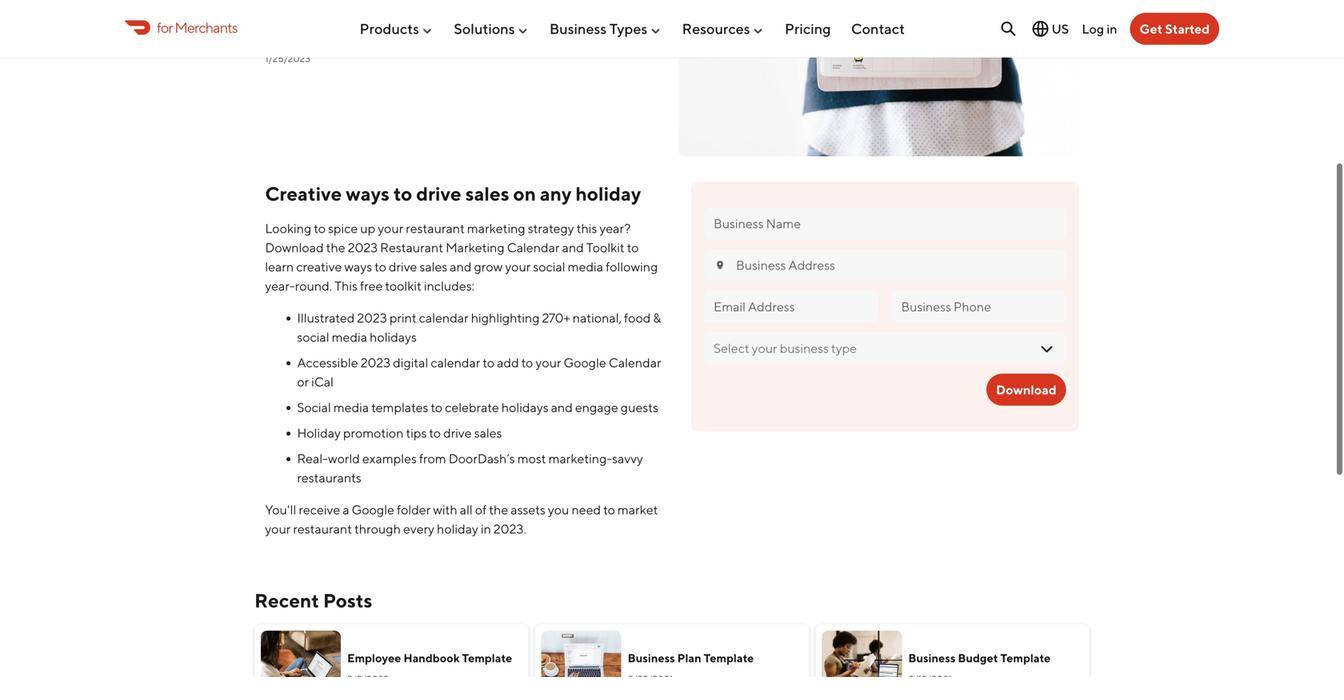 Task type: describe. For each thing, give the bounding box(es) containing it.
log in link
[[1082, 21, 1118, 36]]

or
[[297, 375, 309, 390]]

business types link
[[550, 14, 662, 44]]

get
[[1140, 21, 1163, 36]]

templates inside discover 270+ food and social media holidays, as well as promotional ideas and templates to drive restaurant sales throughout the year.
[[322, 23, 379, 38]]

1 vertical spatial templates
[[372, 400, 428, 415]]

solutions link
[[454, 14, 530, 44]]

creative
[[296, 259, 342, 275]]

real-world examples from doordash's most marketing-savvy restaurants
[[297, 452, 643, 486]]

business for business budget template
[[909, 652, 956, 666]]

for
[[157, 19, 173, 36]]

contact
[[852, 20, 905, 37]]

the inside discover 270+ food and social media holidays, as well as promotional ideas and templates to drive restaurant sales throughout the year.
[[586, 23, 605, 38]]

plan
[[678, 652, 702, 666]]

location pin image
[[714, 259, 727, 272]]

employee handbook template on laptop image
[[261, 632, 341, 678]]

need
[[572, 503, 601, 518]]

employee handbook template link
[[255, 625, 529, 678]]

calendar for to
[[431, 355, 481, 371]]

sales inside discover 270+ food and social media holidays, as well as promotional ideas and templates to drive restaurant sales throughout the year.
[[488, 23, 515, 38]]

marketing
[[446, 240, 505, 255]]

drive down celebrate at the bottom
[[444, 426, 472, 441]]

business for business types
[[550, 20, 607, 37]]

throughout
[[518, 23, 584, 38]]

and down this
[[562, 240, 584, 255]]

for merchants
[[157, 19, 237, 36]]

&
[[653, 311, 661, 326]]

and up products on the top of page
[[377, 4, 399, 19]]

market
[[618, 503, 658, 518]]

business plan template
[[628, 652, 754, 666]]

sales up marketing
[[466, 183, 510, 205]]

tips
[[406, 426, 427, 441]]

your right up
[[378, 221, 404, 236]]

social
[[297, 400, 331, 415]]

business budget template link
[[816, 625, 1090, 678]]

template for employee handbook template
[[462, 652, 512, 666]]

on
[[513, 183, 536, 205]]

social inside looking to spice up your restaurant marketing strategy this year? download the 2023 restaurant marketing calendar and toolkit to learn creative ways to drive sales and grow your social media following year-round. this free toolkit includes:
[[533, 259, 566, 275]]

national,
[[573, 311, 622, 326]]

template for business plan template
[[704, 652, 754, 666]]

recent
[[255, 590, 319, 613]]

Email Address email field
[[714, 298, 869, 316]]

started
[[1166, 21, 1210, 36]]

your inside accessible 2023 digital calendar to add to your google calendar or ical
[[536, 355, 561, 371]]

for merchants link
[[125, 17, 237, 38]]

2023 for illustrated
[[357, 311, 387, 326]]

media inside discover 270+ food and social media holidays, as well as promotional ideas and templates to drive restaurant sales throughout the year.
[[436, 4, 472, 19]]

looking
[[265, 221, 312, 236]]

discover
[[265, 4, 315, 19]]

business plan template link
[[535, 625, 809, 678]]

toolkit
[[385, 279, 422, 294]]

holidays,
[[474, 4, 524, 19]]

products
[[360, 20, 419, 37]]

template for business budget template
[[1001, 652, 1051, 666]]

get started
[[1140, 21, 1210, 36]]

resources 1208x1080 business plan template v01.01 image
[[542, 632, 622, 678]]

ideas
[[265, 23, 295, 38]]

every
[[403, 522, 435, 537]]

you
[[548, 503, 569, 518]]

google inside you'll receive a google folder with all of the assets you need to market your restaurant through every holiday in 2023.
[[352, 503, 395, 518]]

through
[[355, 522, 401, 537]]

restaurant
[[380, 240, 443, 255]]

any
[[540, 183, 572, 205]]

handbook
[[404, 652, 460, 666]]

marketing-
[[549, 452, 612, 467]]

marketing
[[467, 221, 526, 236]]

calendar inside looking to spice up your restaurant marketing strategy this year? download the 2023 restaurant marketing calendar and toolkit to learn creative ways to drive sales and grow your social media following year-round. this free toolkit includes:
[[507, 240, 560, 255]]

google inside accessible 2023 digital calendar to add to your google calendar or ical
[[564, 355, 607, 371]]

this
[[577, 221, 597, 236]]

Business Phone text field
[[902, 298, 1057, 316]]

accessible 2023 digital calendar to add to your google calendar or ical
[[297, 355, 662, 390]]

most
[[518, 452, 546, 467]]

grow
[[474, 259, 503, 275]]

pricing
[[785, 20, 831, 37]]

illustrated
[[297, 311, 355, 326]]

you'll receive a google folder with all of the assets you need to market your restaurant through every holiday in 2023.
[[265, 503, 658, 537]]

the inside looking to spice up your restaurant marketing strategy this year? download the 2023 restaurant marketing calendar and toolkit to learn creative ways to drive sales and grow your social media following year-round. this free toolkit includes:
[[326, 240, 345, 255]]

the inside you'll receive a google folder with all of the assets you need to market your restaurant through every holiday in 2023.
[[489, 503, 508, 518]]

drive inside discover 270+ food and social media holidays, as well as promotional ideas and templates to drive restaurant sales throughout the year.
[[395, 23, 424, 38]]

all
[[460, 503, 473, 518]]

engage
[[575, 400, 619, 415]]

download inside button
[[996, 383, 1057, 398]]

employee handbook template
[[347, 652, 512, 666]]

recent posts
[[255, 590, 373, 613]]

business for business plan template
[[628, 652, 675, 666]]

holiday
[[297, 426, 341, 441]]

in inside you'll receive a google folder with all of the assets you need to market your restaurant through every holiday in 2023.
[[481, 522, 491, 537]]

of
[[475, 503, 487, 518]]

solutions
[[454, 20, 515, 37]]

products link
[[360, 14, 434, 44]]

posts
[[323, 590, 373, 613]]

to inside you'll receive a google folder with all of the assets you need to market your restaurant through every holiday in 2023.
[[604, 503, 615, 518]]

media inside looking to spice up your restaurant marketing strategy this year? download the 2023 restaurant marketing calendar and toolkit to learn creative ways to drive sales and grow your social media following year-round. this free toolkit includes:
[[568, 259, 604, 275]]

calendar for highlighting
[[419, 311, 469, 326]]

spice
[[328, 221, 358, 236]]

toolkit
[[587, 240, 625, 255]]

Business Name text field
[[714, 215, 1057, 233]]

Business Address text field
[[736, 257, 1057, 274]]

promotion
[[343, 426, 404, 441]]

and left engage
[[551, 400, 573, 415]]

includes:
[[424, 279, 475, 294]]

year.
[[608, 23, 634, 38]]

restaurant inside discover 270+ food and social media holidays, as well as promotional ideas and templates to drive restaurant sales throughout the year.
[[426, 23, 485, 38]]

2023.
[[494, 522, 526, 537]]

holidays inside illustrated 2023 print calendar highlighting 270+ national, food & social media holidays
[[370, 330, 417, 345]]

resources link
[[682, 14, 765, 44]]

restaurant inside looking to spice up your restaurant marketing strategy this year? download the 2023 restaurant marketing calendar and toolkit to learn creative ways to drive sales and grow your social media following year-round. this free toolkit includes:
[[406, 221, 465, 236]]

holiday promotion tips to drive sales
[[297, 426, 502, 441]]



Task type: vqa. For each thing, say whether or not it's contained in the screenshot.
LONG
no



Task type: locate. For each thing, give the bounding box(es) containing it.
free
[[360, 279, 383, 294]]

media down the toolkit
[[568, 259, 604, 275]]

holiday inside you'll receive a google folder with all of the assets you need to market your restaurant through every holiday in 2023.
[[437, 522, 479, 537]]

2 horizontal spatial template
[[1001, 652, 1051, 666]]

google
[[564, 355, 607, 371], [352, 503, 395, 518]]

1 vertical spatial holidays
[[502, 400, 549, 415]]

drive
[[395, 23, 424, 38], [416, 183, 462, 205], [389, 259, 417, 275], [444, 426, 472, 441]]

download inside looking to spice up your restaurant marketing strategy this year? download the 2023 restaurant marketing calendar and toolkit to learn creative ways to drive sales and grow your social media following year-round. this free toolkit includes:
[[265, 240, 324, 255]]

template inside 'link'
[[1001, 652, 1051, 666]]

restaurant down receive
[[293, 522, 352, 537]]

media inside illustrated 2023 print calendar highlighting 270+ national, food & social media holidays
[[332, 330, 367, 345]]

looking to spice up your restaurant marketing strategy this year? download the 2023 restaurant marketing calendar and toolkit to learn creative ways to drive sales and grow your social media following year-round. this free toolkit includes:
[[265, 221, 658, 294]]

calendar
[[419, 311, 469, 326], [431, 355, 481, 371]]

employee
[[347, 652, 401, 666]]

2 horizontal spatial social
[[533, 259, 566, 275]]

1 as from the left
[[526, 4, 538, 19]]

celebrate
[[445, 400, 499, 415]]

holidays
[[370, 330, 417, 345], [502, 400, 549, 415]]

0 horizontal spatial as
[[526, 4, 538, 19]]

and down discover
[[298, 23, 319, 38]]

media
[[436, 4, 472, 19], [568, 259, 604, 275], [332, 330, 367, 345], [334, 400, 369, 415]]

the right "of"
[[489, 503, 508, 518]]

drive left solutions at the top of the page
[[395, 23, 424, 38]]

year-
[[265, 279, 295, 294]]

you'll
[[265, 503, 296, 518]]

get started button
[[1131, 13, 1220, 45]]

with
[[433, 503, 458, 518]]

social media templates to celebrate holidays and engage guests
[[297, 400, 659, 415]]

food inside illustrated 2023 print calendar highlighting 270+ national, food & social media holidays
[[624, 311, 651, 326]]

types
[[610, 20, 648, 37]]

media up solutions at the top of the page
[[436, 4, 472, 19]]

1 horizontal spatial social
[[401, 4, 434, 19]]

1 vertical spatial restaurant
[[406, 221, 465, 236]]

budget
[[958, 652, 999, 666]]

creative ways to drive sales on any holiday
[[265, 183, 641, 205]]

social inside illustrated 2023 print calendar highlighting 270+ national, food & social media holidays
[[297, 330, 329, 345]]

0 horizontal spatial in
[[481, 522, 491, 537]]

templates right the ideas
[[322, 23, 379, 38]]

your
[[378, 221, 404, 236], [505, 259, 531, 275], [536, 355, 561, 371], [265, 522, 291, 537]]

sales down holidays,
[[488, 23, 515, 38]]

round.
[[295, 279, 332, 294]]

merchants
[[175, 19, 237, 36]]

2023
[[348, 240, 378, 255], [357, 311, 387, 326], [361, 355, 391, 371]]

sales up doordash's
[[474, 426, 502, 441]]

digital
[[393, 355, 428, 371]]

highlighting
[[471, 311, 540, 326]]

learn
[[265, 259, 294, 275]]

well
[[541, 4, 563, 19]]

year?
[[600, 221, 631, 236]]

0 vertical spatial 2023
[[348, 240, 378, 255]]

your inside you'll receive a google folder with all of the assets you need to market your restaurant through every holiday in 2023.
[[265, 522, 291, 537]]

0 horizontal spatial social
[[297, 330, 329, 345]]

and up includes:
[[450, 259, 472, 275]]

2023 left the digital on the bottom of page
[[361, 355, 391, 371]]

illustrated 2023 print calendar highlighting 270+ national, food & social media holidays
[[297, 311, 661, 345]]

restaurant inside you'll receive a google folder with all of the assets you need to market your restaurant through every holiday in 2023.
[[293, 522, 352, 537]]

calendar inside illustrated 2023 print calendar highlighting 270+ national, food & social media holidays
[[419, 311, 469, 326]]

download button
[[987, 374, 1067, 406]]

receive
[[299, 503, 340, 518]]

1 horizontal spatial template
[[704, 652, 754, 666]]

your right the add
[[536, 355, 561, 371]]

food inside discover 270+ food and social media holidays, as well as promotional ideas and templates to drive restaurant sales throughout the year.
[[348, 4, 375, 19]]

0 vertical spatial holidays
[[370, 330, 417, 345]]

media down the illustrated
[[332, 330, 367, 345]]

social
[[401, 4, 434, 19], [533, 259, 566, 275], [297, 330, 329, 345]]

270+ inside discover 270+ food and social media holidays, as well as promotional ideas and templates to drive restaurant sales throughout the year.
[[318, 4, 346, 19]]

270+
[[318, 4, 346, 19], [542, 311, 571, 326]]

1 vertical spatial 270+
[[542, 311, 571, 326]]

resources 1208x1080 budget plan template v01.01 image
[[822, 632, 902, 678]]

in
[[1107, 21, 1118, 36], [481, 522, 491, 537]]

your right grow
[[505, 259, 531, 275]]

2023 inside looking to spice up your restaurant marketing strategy this year? download the 2023 restaurant marketing calendar and toolkit to learn creative ways to drive sales and grow your social media following year-round. this free toolkit includes:
[[348, 240, 378, 255]]

calendar inside accessible 2023 digital calendar to add to your google calendar or ical
[[431, 355, 481, 371]]

0 vertical spatial calendar
[[419, 311, 469, 326]]

in right log
[[1107, 21, 1118, 36]]

calendar down strategy
[[507, 240, 560, 255]]

add
[[497, 355, 519, 371]]

ways inside looking to spice up your restaurant marketing strategy this year? download the 2023 restaurant marketing calendar and toolkit to learn creative ways to drive sales and grow your social media following year-round. this free toolkit includes:
[[344, 259, 372, 275]]

calendar up guests
[[609, 355, 662, 371]]

the
[[586, 23, 605, 38], [326, 240, 345, 255], [489, 503, 508, 518]]

1 vertical spatial ways
[[344, 259, 372, 275]]

1 horizontal spatial download
[[996, 383, 1057, 398]]

following
[[606, 259, 658, 275]]

1 vertical spatial in
[[481, 522, 491, 537]]

and
[[377, 4, 399, 19], [298, 23, 319, 38], [562, 240, 584, 255], [450, 259, 472, 275], [551, 400, 573, 415]]

0 horizontal spatial 270+
[[318, 4, 346, 19]]

holidays down print
[[370, 330, 417, 345]]

1 vertical spatial social
[[533, 259, 566, 275]]

examples
[[363, 452, 417, 467]]

guests
[[621, 400, 659, 415]]

0 vertical spatial google
[[564, 355, 607, 371]]

1 vertical spatial calendar
[[609, 355, 662, 371]]

download
[[265, 240, 324, 255], [996, 383, 1057, 398]]

1 horizontal spatial google
[[564, 355, 607, 371]]

2023 down up
[[348, 240, 378, 255]]

2023 inside accessible 2023 digital calendar to add to your google calendar or ical
[[361, 355, 391, 371]]

2 vertical spatial restaurant
[[293, 522, 352, 537]]

0 horizontal spatial the
[[326, 240, 345, 255]]

calendar down illustrated 2023 print calendar highlighting 270+ national, food & social media holidays
[[431, 355, 481, 371]]

log
[[1082, 21, 1105, 36]]

2 template from the left
[[704, 652, 754, 666]]

the down spice
[[326, 240, 345, 255]]

0 horizontal spatial holiday
[[437, 522, 479, 537]]

1 horizontal spatial holidays
[[502, 400, 549, 415]]

1 horizontal spatial food
[[624, 311, 651, 326]]

sales up includes:
[[420, 259, 448, 275]]

0 vertical spatial calendar
[[507, 240, 560, 255]]

0 horizontal spatial food
[[348, 4, 375, 19]]

contact link
[[852, 14, 905, 44]]

strategy
[[528, 221, 574, 236]]

the left year.
[[586, 23, 605, 38]]

business types
[[550, 20, 648, 37]]

in down "of"
[[481, 522, 491, 537]]

sales inside looking to spice up your restaurant marketing strategy this year? download the 2023 restaurant marketing calendar and toolkit to learn creative ways to drive sales and grow your social media following year-round. this free toolkit includes:
[[420, 259, 448, 275]]

0 vertical spatial download
[[265, 240, 324, 255]]

1 horizontal spatial the
[[489, 503, 508, 518]]

0 vertical spatial restaurant
[[426, 23, 485, 38]]

0 vertical spatial the
[[586, 23, 605, 38]]

print
[[390, 311, 417, 326]]

as right 'well'
[[566, 4, 578, 19]]

pricing link
[[785, 14, 831, 44]]

1 horizontal spatial as
[[566, 4, 578, 19]]

real-
[[297, 452, 328, 467]]

1 vertical spatial calendar
[[431, 355, 481, 371]]

2 as from the left
[[566, 4, 578, 19]]

media up promotion
[[334, 400, 369, 415]]

0 vertical spatial social
[[401, 4, 434, 19]]

restaurant up restaurant
[[406, 221, 465, 236]]

holidays down the add
[[502, 400, 549, 415]]

1 vertical spatial holiday
[[437, 522, 479, 537]]

1 horizontal spatial 270+
[[542, 311, 571, 326]]

restaurant
[[426, 23, 485, 38], [406, 221, 465, 236], [293, 522, 352, 537]]

food left &
[[624, 311, 651, 326]]

folder
[[397, 503, 431, 518]]

0 horizontal spatial template
[[462, 652, 512, 666]]

template right the handbook
[[462, 652, 512, 666]]

2 vertical spatial social
[[297, 330, 329, 345]]

2 vertical spatial 2023
[[361, 355, 391, 371]]

templates
[[322, 23, 379, 38], [372, 400, 428, 415]]

globe line image
[[1031, 19, 1050, 38]]

1 horizontal spatial in
[[1107, 21, 1118, 36]]

drive up the toolkit
[[389, 259, 417, 275]]

270+ left national,
[[542, 311, 571, 326]]

promotional
[[580, 4, 651, 19]]

2023 inside illustrated 2023 print calendar highlighting 270+ national, food & social media holidays
[[357, 311, 387, 326]]

1 vertical spatial food
[[624, 311, 651, 326]]

creative
[[265, 183, 342, 205]]

discover 270+ food and social media holidays, as well as promotional ideas and templates to drive restaurant sales throughout the year.
[[265, 4, 651, 38]]

google up through
[[352, 503, 395, 518]]

food up products on the top of page
[[348, 4, 375, 19]]

a
[[343, 503, 349, 518]]

as
[[526, 4, 538, 19], [566, 4, 578, 19]]

savvy
[[612, 452, 643, 467]]

calendar
[[507, 240, 560, 255], [609, 355, 662, 371]]

2 vertical spatial the
[[489, 503, 508, 518]]

ways up up
[[346, 183, 390, 205]]

this
[[335, 279, 358, 294]]

business down 'well'
[[550, 20, 607, 37]]

social inside discover 270+ food and social media holidays, as well as promotional ideas and templates to drive restaurant sales throughout the year.
[[401, 4, 434, 19]]

0 vertical spatial templates
[[322, 23, 379, 38]]

0 horizontal spatial calendar
[[507, 240, 560, 255]]

ways
[[346, 183, 390, 205], [344, 259, 372, 275]]

from
[[419, 452, 446, 467]]

2023 for accessible
[[361, 355, 391, 371]]

template right "budget"
[[1001, 652, 1051, 666]]

up
[[360, 221, 376, 236]]

0 vertical spatial 270+
[[318, 4, 346, 19]]

0 horizontal spatial google
[[352, 503, 395, 518]]

your down you'll
[[265, 522, 291, 537]]

0 vertical spatial holiday
[[576, 183, 641, 205]]

accessible
[[297, 355, 358, 371]]

templates up holiday promotion tips to drive sales
[[372, 400, 428, 415]]

business left "budget"
[[909, 652, 956, 666]]

drive inside looking to spice up your restaurant marketing strategy this year? download the 2023 restaurant marketing calendar and toolkit to learn creative ways to drive sales and grow your social media following year-round. this free toolkit includes:
[[389, 259, 417, 275]]

social up products on the top of page
[[401, 4, 434, 19]]

3 template from the left
[[1001, 652, 1051, 666]]

0 horizontal spatial holidays
[[370, 330, 417, 345]]

assets
[[511, 503, 546, 518]]

drive up restaurant
[[416, 183, 462, 205]]

world
[[328, 452, 360, 467]]

business left plan
[[628, 652, 675, 666]]

food
[[348, 4, 375, 19], [624, 311, 651, 326]]

2023 left print
[[357, 311, 387, 326]]

1 template from the left
[[462, 652, 512, 666]]

1 vertical spatial 2023
[[357, 311, 387, 326]]

0 horizontal spatial business
[[550, 20, 607, 37]]

restaurants
[[297, 471, 362, 486]]

as left 'well'
[[526, 4, 538, 19]]

social down strategy
[[533, 259, 566, 275]]

1 vertical spatial google
[[352, 503, 395, 518]]

1 vertical spatial download
[[996, 383, 1057, 398]]

restaurant down holidays,
[[426, 23, 485, 38]]

holiday down all
[[437, 522, 479, 537]]

ways up this
[[344, 259, 372, 275]]

1 horizontal spatial calendar
[[609, 355, 662, 371]]

1 horizontal spatial business
[[628, 652, 675, 666]]

holiday
[[576, 183, 641, 205], [437, 522, 479, 537]]

holiday up "year?"
[[576, 183, 641, 205]]

0 vertical spatial food
[[348, 4, 375, 19]]

us
[[1052, 21, 1069, 36]]

1 horizontal spatial holiday
[[576, 183, 641, 205]]

calendar down includes:
[[419, 311, 469, 326]]

template right plan
[[704, 652, 754, 666]]

2 horizontal spatial business
[[909, 652, 956, 666]]

270+ inside illustrated 2023 print calendar highlighting 270+ national, food & social media holidays
[[542, 311, 571, 326]]

google up engage
[[564, 355, 607, 371]]

0 vertical spatial ways
[[346, 183, 390, 205]]

calendar inside accessible 2023 digital calendar to add to your google calendar or ical
[[609, 355, 662, 371]]

business inside 'link'
[[909, 652, 956, 666]]

2 horizontal spatial the
[[586, 23, 605, 38]]

business
[[550, 20, 607, 37], [628, 652, 675, 666], [909, 652, 956, 666]]

270+ right discover
[[318, 4, 346, 19]]

0 horizontal spatial download
[[265, 240, 324, 255]]

0 vertical spatial in
[[1107, 21, 1118, 36]]

1 vertical spatial the
[[326, 240, 345, 255]]

social down the illustrated
[[297, 330, 329, 345]]

to inside discover 270+ food and social media holidays, as well as promotional ideas and templates to drive restaurant sales throughout the year.
[[381, 23, 393, 38]]



